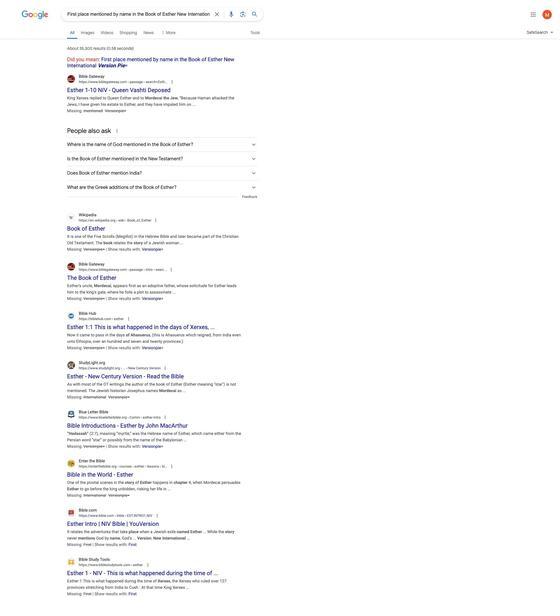 Task type: vqa. For each thing, say whether or not it's contained in the screenshot.
THE GOOGLE IMAGE
yes



Task type: describe. For each thing, give the bounding box(es) containing it.
google image
[[22, 11, 48, 19]]



Task type: locate. For each thing, give the bounding box(es) containing it.
None text field
[[79, 218, 152, 223], [127, 268, 167, 272], [79, 317, 124, 322], [111, 317, 124, 321], [79, 366, 161, 371], [120, 367, 161, 371], [117, 465, 168, 469], [114, 515, 153, 519], [79, 563, 143, 569], [79, 218, 152, 223], [127, 268, 167, 272], [79, 317, 124, 322], [111, 317, 124, 321], [79, 366, 161, 371], [120, 367, 161, 371], [117, 465, 168, 469], [114, 515, 153, 519], [79, 563, 143, 569]]

Search text field
[[67, 11, 210, 18]]

heading
[[67, 56, 258, 69]]

search by image image
[[240, 11, 247, 18]]

search by voice image
[[228, 11, 235, 18]]

None text field
[[79, 79, 168, 85], [127, 80, 168, 84], [116, 219, 152, 223], [79, 267, 167, 273], [79, 415, 161, 421], [127, 416, 161, 420], [79, 465, 168, 470], [79, 514, 153, 519], [130, 564, 143, 568], [79, 79, 168, 85], [127, 80, 168, 84], [116, 219, 152, 223], [79, 267, 167, 273], [79, 415, 161, 421], [127, 416, 161, 420], [79, 465, 168, 470], [79, 514, 153, 519], [130, 564, 143, 568]]

navigation
[[0, 26, 561, 42]]

None search field
[[0, 7, 263, 21]]



